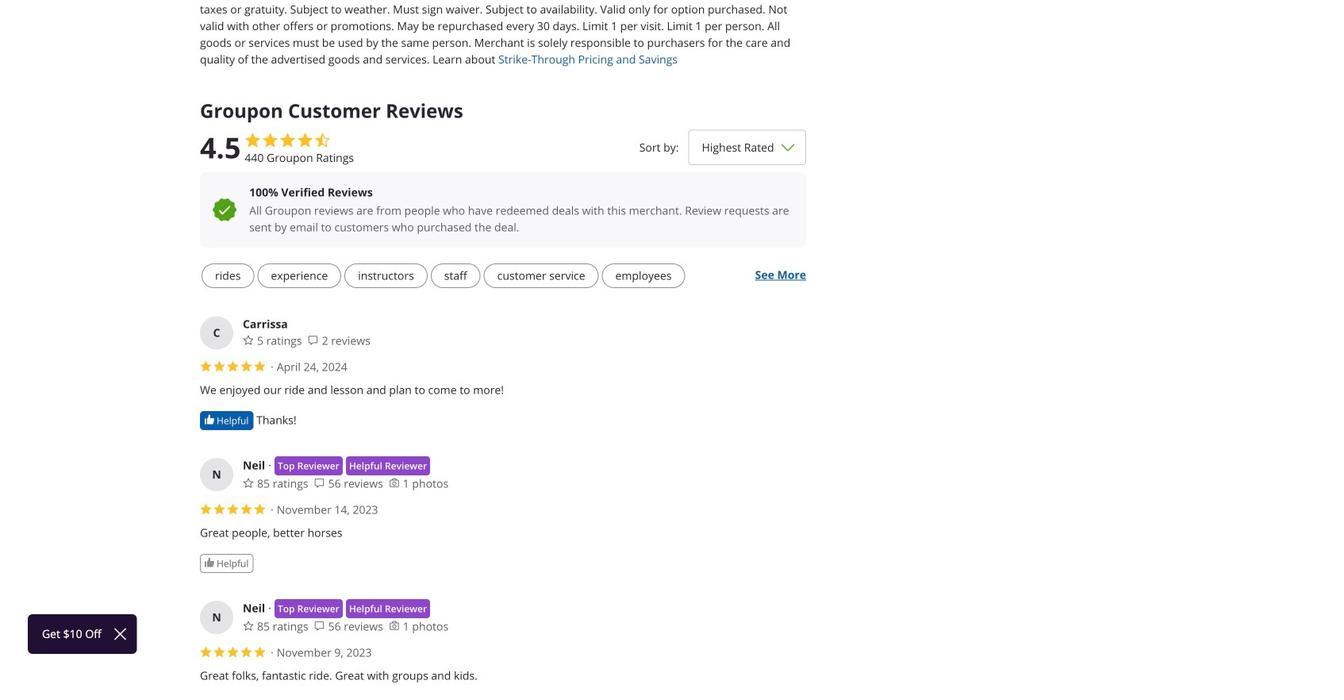 Task type: describe. For each thing, give the bounding box(es) containing it.
experience radio
[[257, 264, 341, 288]]

employees radio
[[602, 264, 685, 288]]

customer service radio
[[484, 264, 599, 288]]

staff radio
[[431, 264, 481, 288]]

56 reviews image
[[314, 620, 325, 631]]

rides radio
[[202, 264, 254, 288]]

56 reviews image
[[314, 477, 325, 489]]

1 photos image for 56 reviews icon
[[389, 620, 400, 631]]



Task type: locate. For each thing, give the bounding box(es) containing it.
85 ratings image
[[243, 477, 254, 489], [243, 620, 254, 631]]

2 85 ratings image from the top
[[243, 620, 254, 631]]

2 reviews image
[[308, 335, 319, 346]]

1 photos image for 56 reviews image
[[389, 477, 400, 489]]

85 ratings image for 56 reviews icon
[[243, 620, 254, 631]]

1 photos image right 56 reviews image
[[389, 477, 400, 489]]

instructors radio
[[345, 264, 428, 288]]

1 photos image right 56 reviews icon
[[389, 620, 400, 631]]

85 ratings image for 56 reviews image
[[243, 477, 254, 489]]

0 vertical spatial 1 photos image
[[389, 477, 400, 489]]

option group
[[200, 260, 747, 291]]

5 ratings image
[[243, 335, 254, 346]]

1 85 ratings image from the top
[[243, 477, 254, 489]]

85 ratings image left 56 reviews icon
[[243, 620, 254, 631]]

1 vertical spatial 1 photos image
[[389, 620, 400, 631]]

1 vertical spatial 85 ratings image
[[243, 620, 254, 631]]

85 ratings image left 56 reviews image
[[243, 477, 254, 489]]

1 1 photos image from the top
[[389, 477, 400, 489]]

2 1 photos image from the top
[[389, 620, 400, 631]]

0 vertical spatial 85 ratings image
[[243, 477, 254, 489]]

1 photos image
[[389, 477, 400, 489], [389, 620, 400, 631]]



Task type: vqa. For each thing, say whether or not it's contained in the screenshot.
"Book Online" at the top of the page
no



